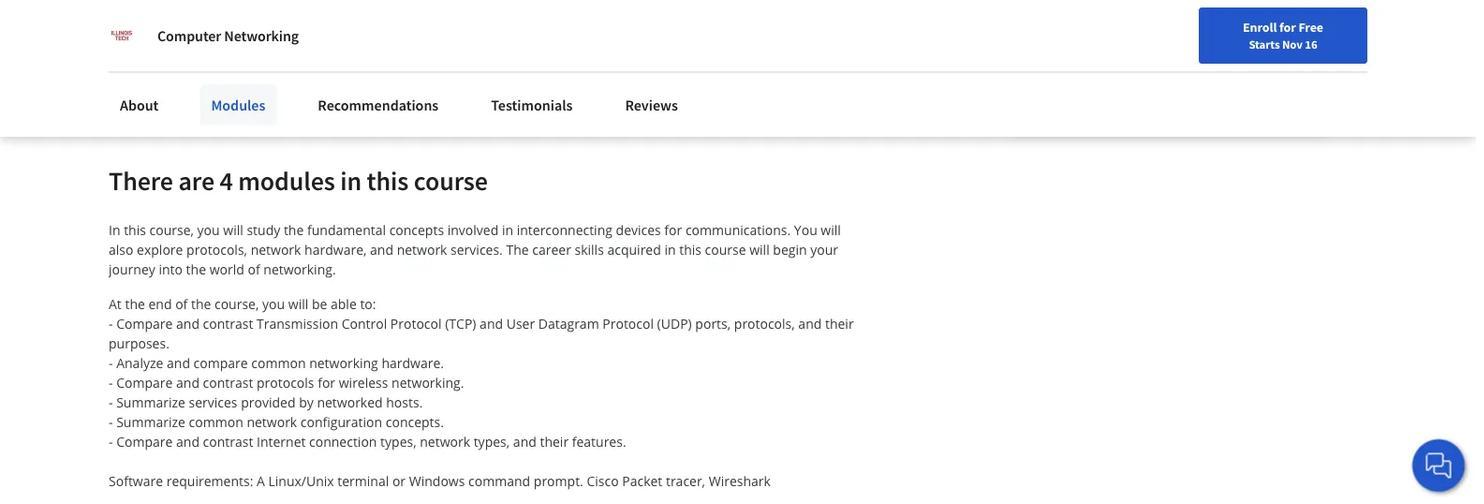 Task type: vqa. For each thing, say whether or not it's contained in the screenshot.
Earn Your Degree Collection Element
no



Task type: locate. For each thing, give the bounding box(es) containing it.
1 vertical spatial summarize
[[116, 413, 185, 431]]

2 horizontal spatial in
[[665, 241, 676, 259]]

in right acquired
[[665, 241, 676, 259]]

of right world
[[248, 261, 260, 279]]

course up involved
[[414, 165, 488, 197]]

common up protocols
[[251, 354, 306, 372]]

protocol left '(udp)' on the bottom left of page
[[603, 315, 654, 333]]

0 horizontal spatial you
[[197, 221, 220, 239]]

3 - from the top
[[109, 374, 113, 392]]

compare up purposes.
[[116, 315, 173, 333]]

1 vertical spatial your
[[811, 241, 839, 259]]

add
[[141, 26, 165, 44]]

testimonials
[[491, 96, 573, 114]]

1 horizontal spatial types,
[[474, 433, 510, 451]]

and up compare
[[176, 315, 200, 333]]

types, up 'command'
[[474, 433, 510, 451]]

network down concepts.
[[420, 433, 470, 451]]

1 vertical spatial compare
[[116, 374, 173, 392]]

2 vertical spatial contrast
[[203, 433, 253, 451]]

1 horizontal spatial you
[[262, 295, 285, 313]]

None search field
[[267, 12, 717, 49]]

0 vertical spatial for
[[1280, 19, 1297, 36]]

this up concepts at left top
[[367, 165, 409, 197]]

1 vertical spatial protocols,
[[735, 315, 795, 333]]

in
[[109, 221, 120, 239]]

2 horizontal spatial for
[[1280, 19, 1297, 36]]

protocols, inside in this course, you will study the fundamental concepts involved in interconnecting devices for communications. you will also explore protocols, network hardware, and network services. the career skills acquired in this course will begin your journey into the world of networking.
[[187, 241, 247, 259]]

the
[[284, 221, 304, 239], [186, 261, 206, 279], [125, 295, 145, 313], [191, 295, 211, 313]]

1 vertical spatial in
[[502, 221, 514, 239]]

their
[[826, 315, 854, 333], [540, 433, 569, 451]]

1 vertical spatial networking.
[[392, 374, 464, 392]]

6 - from the top
[[109, 433, 113, 451]]

0 horizontal spatial networking.
[[264, 261, 336, 279]]

your inside in this course, you will study the fundamental concepts involved in interconnecting devices for communications. you will also explore protocols, network hardware, and network services. the career skills acquired in this course will begin your journey into the world of networking.
[[811, 241, 839, 259]]

and down concepts at left top
[[370, 241, 394, 259]]

for up nov
[[1280, 19, 1297, 36]]

0 vertical spatial their
[[826, 315, 854, 333]]

types, down concepts.
[[381, 433, 417, 451]]

0 horizontal spatial course
[[414, 165, 488, 197]]

course, down world
[[215, 295, 259, 313]]

and down begin
[[799, 315, 822, 333]]

of inside at the end of the course, you will be able to: - compare and contrast transmission control protocol (tcp) and user datagram protocol (udp) ports, protocols, and their purposes. - analyze and compare common networking hardware. - compare and contrast protocols for wireless networking. - summarize services provided by networked hosts. - summarize common network configuration concepts. - compare and contrast internet connection types, network types, and their features. software requirements: a linux/unix terminal or windows command prompt. cisco packet tracer, wireshark
[[175, 295, 188, 313]]

1 vertical spatial you
[[262, 295, 285, 313]]

1 vertical spatial their
[[540, 433, 569, 451]]

1 - from the top
[[109, 315, 113, 333]]

add this credential to your linkedin profile, resume, or cv
[[141, 26, 499, 44]]

1 vertical spatial course
[[705, 241, 746, 259]]

windows
[[409, 473, 465, 490]]

0 horizontal spatial protocol
[[391, 315, 442, 333]]

2 vertical spatial for
[[318, 374, 336, 392]]

1 horizontal spatial networking.
[[392, 374, 464, 392]]

will left study
[[223, 221, 243, 239]]

1 horizontal spatial your
[[811, 241, 839, 259]]

by
[[299, 394, 314, 412]]

acquired
[[608, 241, 661, 259]]

0 vertical spatial or
[[467, 26, 480, 44]]

be
[[312, 295, 327, 313]]

0 horizontal spatial types,
[[381, 433, 417, 451]]

or inside at the end of the course, you will be able to: - compare and contrast transmission control protocol (tcp) and user datagram protocol (udp) ports, protocols, and their purposes. - analyze and compare common networking hardware. - compare and contrast protocols for wireless networking. - summarize services provided by networked hosts. - summarize common network configuration concepts. - compare and contrast internet connection types, network types, and their features. software requirements: a linux/unix terminal or windows command prompt. cisco packet tracer, wireshark
[[393, 473, 406, 490]]

0 horizontal spatial course,
[[150, 221, 194, 239]]

1 horizontal spatial in
[[502, 221, 514, 239]]

begin
[[773, 241, 807, 259]]

1 protocol from the left
[[391, 315, 442, 333]]

common
[[251, 354, 306, 372], [189, 413, 243, 431]]

for down networking on the bottom left of page
[[318, 374, 336, 392]]

modules
[[211, 96, 266, 114]]

your right to
[[277, 26, 305, 44]]

5 - from the top
[[109, 413, 113, 431]]

reviews link
[[614, 84, 690, 126]]

recommendations link
[[307, 84, 450, 126]]

services
[[189, 394, 238, 412]]

protocols,
[[187, 241, 247, 259], [735, 315, 795, 333]]

0 horizontal spatial or
[[393, 473, 406, 490]]

compare
[[194, 354, 248, 372]]

1 vertical spatial or
[[393, 473, 406, 490]]

contrast
[[203, 315, 253, 333], [203, 374, 253, 392], [203, 433, 253, 451]]

compare up software
[[116, 433, 173, 451]]

0 vertical spatial of
[[248, 261, 260, 279]]

0 vertical spatial common
[[251, 354, 306, 372]]

in this course, you will study the fundamental concepts involved in interconnecting devices for communications. you will also explore protocols, network hardware, and network services. the career skills acquired in this course will begin your journey into the world of networking.
[[109, 221, 845, 279]]

network
[[251, 241, 301, 259], [397, 241, 447, 259], [247, 413, 297, 431], [420, 433, 470, 451]]

1 horizontal spatial protocol
[[603, 315, 654, 333]]

0 horizontal spatial in
[[340, 165, 362, 197]]

2 vertical spatial compare
[[116, 433, 173, 451]]

ports,
[[696, 315, 731, 333]]

0 vertical spatial networking.
[[264, 261, 336, 279]]

of right end
[[175, 295, 188, 313]]

and
[[370, 241, 394, 259], [176, 315, 200, 333], [480, 315, 503, 333], [799, 315, 822, 333], [167, 354, 190, 372], [176, 374, 200, 392], [176, 433, 200, 451], [513, 433, 537, 451]]

networking
[[224, 26, 299, 45]]

to
[[261, 26, 274, 44]]

1 horizontal spatial their
[[826, 315, 854, 333]]

protocol
[[391, 315, 442, 333], [603, 315, 654, 333]]

free
[[1299, 19, 1324, 36]]

1 horizontal spatial protocols,
[[735, 315, 795, 333]]

protocols, up world
[[187, 241, 247, 259]]

2 contrast from the top
[[203, 374, 253, 392]]

linux/unix
[[269, 473, 334, 490]]

course
[[414, 165, 488, 197], [705, 241, 746, 259]]

0 vertical spatial compare
[[116, 315, 173, 333]]

course, up explore
[[150, 221, 194, 239]]

command
[[469, 473, 531, 490]]

networking. down hardware.
[[392, 374, 464, 392]]

prompt.
[[534, 473, 584, 490]]

-
[[109, 315, 113, 333], [109, 354, 113, 372], [109, 374, 113, 392], [109, 394, 113, 412], [109, 413, 113, 431], [109, 433, 113, 451]]

concepts
[[390, 221, 444, 239]]

1 vertical spatial course,
[[215, 295, 259, 313]]

network down study
[[251, 241, 301, 259]]

and up requirements:
[[176, 433, 200, 451]]

will
[[223, 221, 243, 239], [821, 221, 841, 239], [750, 241, 770, 259], [288, 295, 309, 313]]

able
[[331, 295, 357, 313]]

networking.
[[264, 261, 336, 279], [392, 374, 464, 392]]

1 horizontal spatial of
[[248, 261, 260, 279]]

contrast down compare
[[203, 374, 253, 392]]

0 horizontal spatial for
[[318, 374, 336, 392]]

or left 'cv'
[[467, 26, 480, 44]]

0 vertical spatial contrast
[[203, 315, 253, 333]]

protocols, right ports,
[[735, 315, 795, 333]]

in up fundamental
[[340, 165, 362, 197]]

this
[[168, 26, 192, 44], [367, 165, 409, 197], [124, 221, 146, 239], [680, 241, 702, 259]]

1 vertical spatial common
[[189, 413, 243, 431]]

1 vertical spatial contrast
[[203, 374, 253, 392]]

or
[[467, 26, 480, 44], [393, 473, 406, 490]]

2 - from the top
[[109, 354, 113, 372]]

the right study
[[284, 221, 304, 239]]

course down communications.
[[705, 241, 746, 259]]

of inside in this course, you will study the fundamental concepts involved in interconnecting devices for communications. you will also explore protocols, network hardware, and network services. the career skills acquired in this course will begin your journey into the world of networking.
[[248, 261, 260, 279]]

0 vertical spatial summarize
[[116, 394, 185, 412]]

your down you
[[811, 241, 839, 259]]

your
[[277, 26, 305, 44], [811, 241, 839, 259]]

you up world
[[197, 221, 220, 239]]

control
[[342, 315, 387, 333]]

in up the
[[502, 221, 514, 239]]

contrast up compare
[[203, 315, 253, 333]]

menu item
[[1084, 19, 1204, 80]]

0 vertical spatial your
[[277, 26, 305, 44]]

0 vertical spatial course,
[[150, 221, 194, 239]]

2 vertical spatial in
[[665, 241, 676, 259]]

compare down "analyze"
[[116, 374, 173, 392]]

will up the 'transmission'
[[288, 295, 309, 313]]

protocol up hardware.
[[391, 315, 442, 333]]

modules
[[238, 165, 335, 197]]

networking. up be
[[264, 261, 336, 279]]

datagram
[[539, 315, 599, 333]]

common down services
[[189, 413, 243, 431]]

network down concepts at left top
[[397, 241, 447, 259]]

and left user
[[480, 315, 503, 333]]

for inside at the end of the course, you will be able to: - compare and contrast transmission control protocol (tcp) and user datagram protocol (udp) ports, protocols, and their purposes. - analyze and compare common networking hardware. - compare and contrast protocols for wireless networking. - summarize services provided by networked hosts. - summarize common network configuration concepts. - compare and contrast internet connection types, network types, and their features. software requirements: a linux/unix terminal or windows command prompt. cisco packet tracer, wireshark
[[318, 374, 336, 392]]

1 horizontal spatial course
[[705, 241, 746, 259]]

you up the 'transmission'
[[262, 295, 285, 313]]

will inside at the end of the course, you will be able to: - compare and contrast transmission control protocol (tcp) and user datagram protocol (udp) ports, protocols, and their purposes. - analyze and compare common networking hardware. - compare and contrast protocols for wireless networking. - summarize services provided by networked hosts. - summarize common network configuration concepts. - compare and contrast internet connection types, network types, and their features. software requirements: a linux/unix terminal or windows command prompt. cisco packet tracer, wireshark
[[288, 295, 309, 313]]

1 horizontal spatial common
[[251, 354, 306, 372]]

or right terminal
[[393, 473, 406, 490]]

features.
[[572, 433, 627, 451]]

end
[[149, 295, 172, 313]]

the right end
[[191, 295, 211, 313]]

1 compare from the top
[[116, 315, 173, 333]]

you
[[197, 221, 220, 239], [262, 295, 285, 313]]

0 vertical spatial you
[[197, 221, 220, 239]]

coursera career certificate image
[[1014, 0, 1326, 123]]

for
[[1280, 19, 1297, 36], [665, 221, 683, 239], [318, 374, 336, 392]]

compare
[[116, 315, 173, 333], [116, 374, 173, 392], [116, 433, 173, 451]]

1 horizontal spatial course,
[[215, 295, 259, 313]]

0 horizontal spatial of
[[175, 295, 188, 313]]

0 vertical spatial protocols,
[[187, 241, 247, 259]]

protocols
[[257, 374, 314, 392]]

the right into at the bottom left
[[186, 261, 206, 279]]

16
[[1306, 37, 1318, 52]]

also
[[109, 241, 134, 259]]

1 horizontal spatial for
[[665, 221, 683, 239]]

of
[[248, 261, 260, 279], [175, 295, 188, 313]]

wireshark
[[709, 473, 771, 490]]

to:
[[360, 295, 376, 313]]

contrast down services
[[203, 433, 253, 451]]

0 vertical spatial in
[[340, 165, 362, 197]]

course inside in this course, you will study the fundamental concepts involved in interconnecting devices for communications. you will also explore protocols, network hardware, and network services. the career skills acquired in this course will begin your journey into the world of networking.
[[705, 241, 746, 259]]

you inside in this course, you will study the fundamental concepts involved in interconnecting devices for communications. you will also explore protocols, network hardware, and network services. the career skills acquired in this course will begin your journey into the world of networking.
[[197, 221, 220, 239]]

communications.
[[686, 221, 791, 239]]

for right devices at top
[[665, 221, 683, 239]]

enroll
[[1244, 19, 1278, 36]]

chat with us image
[[1425, 451, 1454, 481]]

0 horizontal spatial protocols,
[[187, 241, 247, 259]]

1 vertical spatial for
[[665, 221, 683, 239]]

1 vertical spatial of
[[175, 295, 188, 313]]



Task type: describe. For each thing, give the bounding box(es) containing it.
(udp)
[[658, 315, 692, 333]]

connection
[[309, 433, 377, 451]]

1 types, from the left
[[381, 433, 417, 451]]

and inside in this course, you will study the fundamental concepts involved in interconnecting devices for communications. you will also explore protocols, network hardware, and network services. the career skills acquired in this course will begin your journey into the world of networking.
[[370, 241, 394, 259]]

0 horizontal spatial their
[[540, 433, 569, 451]]

3 compare from the top
[[116, 433, 173, 451]]

explore
[[137, 241, 183, 259]]

will right you
[[821, 221, 841, 239]]

internet
[[257, 433, 306, 451]]

provided
[[241, 394, 296, 412]]

linkedin
[[308, 26, 363, 44]]

analyze
[[116, 354, 163, 372]]

devices
[[616, 221, 661, 239]]

world
[[210, 261, 244, 279]]

reviews
[[626, 96, 678, 114]]

journey
[[109, 261, 155, 279]]

protocols, inside at the end of the course, you will be able to: - compare and contrast transmission control protocol (tcp) and user datagram protocol (udp) ports, protocols, and their purposes. - analyze and compare common networking hardware. - compare and contrast protocols for wireless networking. - summarize services provided by networked hosts. - summarize common network configuration concepts. - compare and contrast internet connection types, network types, and their features. software requirements: a linux/unix terminal or windows command prompt. cisco packet tracer, wireshark
[[735, 315, 795, 333]]

the right at
[[125, 295, 145, 313]]

coursera image
[[22, 15, 142, 45]]

computer networking
[[157, 26, 299, 45]]

network down the provided
[[247, 413, 297, 431]]

resume,
[[413, 26, 464, 44]]

for inside enroll for free starts nov 16
[[1280, 19, 1297, 36]]

0 horizontal spatial common
[[189, 413, 243, 431]]

this right add at the top of the page
[[168, 26, 192, 44]]

requirements:
[[167, 473, 253, 490]]

there
[[109, 165, 173, 197]]

at the end of the course, you will be able to: - compare and contrast transmission control protocol (tcp) and user datagram protocol (udp) ports, protocols, and their purposes. - analyze and compare common networking hardware. - compare and contrast protocols for wireless networking. - summarize services provided by networked hosts. - summarize common network configuration concepts. - compare and contrast internet connection types, network types, and their features. software requirements: a linux/unix terminal or windows command prompt. cisco packet tracer, wireshark
[[109, 295, 858, 490]]

career
[[533, 241, 572, 259]]

this right the in
[[124, 221, 146, 239]]

enroll for free starts nov 16
[[1244, 19, 1324, 52]]

2 protocol from the left
[[603, 315, 654, 333]]

study
[[247, 221, 280, 239]]

2 summarize from the top
[[116, 413, 185, 431]]

this down communications.
[[680, 241, 702, 259]]

about link
[[109, 84, 170, 126]]

0 horizontal spatial your
[[277, 26, 305, 44]]

a
[[257, 473, 265, 490]]

4
[[220, 165, 233, 197]]

and up 'command'
[[513, 433, 537, 451]]

packet
[[623, 473, 663, 490]]

show notifications image
[[1224, 23, 1246, 46]]

3 contrast from the top
[[203, 433, 253, 451]]

services.
[[451, 241, 503, 259]]

hosts.
[[386, 394, 423, 412]]

user
[[507, 315, 535, 333]]

concepts.
[[386, 413, 444, 431]]

2 types, from the left
[[474, 433, 510, 451]]

cv
[[483, 26, 499, 44]]

into
[[159, 261, 183, 279]]

course, inside in this course, you will study the fundamental concepts involved in interconnecting devices for communications. you will also explore protocols, network hardware, and network services. the career skills acquired in this course will begin your journey into the world of networking.
[[150, 221, 194, 239]]

computer
[[157, 26, 221, 45]]

transmission
[[257, 315, 338, 333]]

credential
[[195, 26, 258, 44]]

nov
[[1283, 37, 1303, 52]]

4 - from the top
[[109, 394, 113, 412]]

1 contrast from the top
[[203, 315, 253, 333]]

modules link
[[200, 84, 277, 126]]

tracer,
[[666, 473, 706, 490]]

software
[[109, 473, 163, 490]]

purposes.
[[109, 335, 169, 353]]

terminal
[[338, 473, 389, 490]]

for inside in this course, you will study the fundamental concepts involved in interconnecting devices for communications. you will also explore protocols, network hardware, and network services. the career skills acquired in this course will begin your journey into the world of networking.
[[665, 221, 683, 239]]

configuration
[[301, 413, 382, 431]]

networking. inside in this course, you will study the fundamental concepts involved in interconnecting devices for communications. you will also explore protocols, network hardware, and network services. the career skills acquired in this course will begin your journey into the world of networking.
[[264, 261, 336, 279]]

about
[[120, 96, 159, 114]]

there are 4 modules in this course
[[109, 165, 488, 197]]

profile,
[[366, 26, 410, 44]]

and up services
[[176, 374, 200, 392]]

networking. inside at the end of the course, you will be able to: - compare and contrast transmission control protocol (tcp) and user datagram protocol (udp) ports, protocols, and their purposes. - analyze and compare common networking hardware. - compare and contrast protocols for wireless networking. - summarize services provided by networked hosts. - summarize common network configuration concepts. - compare and contrast internet connection types, network types, and their features. software requirements: a linux/unix terminal or windows command prompt. cisco packet tracer, wireshark
[[392, 374, 464, 392]]

you inside at the end of the course, you will be able to: - compare and contrast transmission control protocol (tcp) and user datagram protocol (udp) ports, protocols, and their purposes. - analyze and compare common networking hardware. - compare and contrast protocols for wireless networking. - summarize services provided by networked hosts. - summarize common network configuration concepts. - compare and contrast internet connection types, network types, and their features. software requirements: a linux/unix terminal or windows command prompt. cisco packet tracer, wireshark
[[262, 295, 285, 313]]

you
[[795, 221, 818, 239]]

interconnecting
[[517, 221, 613, 239]]

wireless
[[339, 374, 388, 392]]

networking
[[309, 354, 378, 372]]

1 summarize from the top
[[116, 394, 185, 412]]

will down communications.
[[750, 241, 770, 259]]

the
[[506, 241, 529, 259]]

testimonials link
[[480, 84, 584, 126]]

networked
[[317, 394, 383, 412]]

illinois tech image
[[109, 22, 135, 49]]

cisco
[[587, 473, 619, 490]]

fundamental
[[307, 221, 386, 239]]

1 horizontal spatial or
[[467, 26, 480, 44]]

hardware.
[[382, 354, 444, 372]]

recommendations
[[318, 96, 439, 114]]

starts
[[1250, 37, 1281, 52]]

skills
[[575, 241, 604, 259]]

are
[[178, 165, 215, 197]]

and right "analyze"
[[167, 354, 190, 372]]

hardware,
[[305, 241, 367, 259]]

course, inside at the end of the course, you will be able to: - compare and contrast transmission control protocol (tcp) and user datagram protocol (udp) ports, protocols, and their purposes. - analyze and compare common networking hardware. - compare and contrast protocols for wireless networking. - summarize services provided by networked hosts. - summarize common network configuration concepts. - compare and contrast internet connection types, network types, and their features. software requirements: a linux/unix terminal or windows command prompt. cisco packet tracer, wireshark
[[215, 295, 259, 313]]

(tcp)
[[445, 315, 477, 333]]

involved
[[448, 221, 499, 239]]

2 compare from the top
[[116, 374, 173, 392]]

0 vertical spatial course
[[414, 165, 488, 197]]

at
[[109, 295, 122, 313]]



